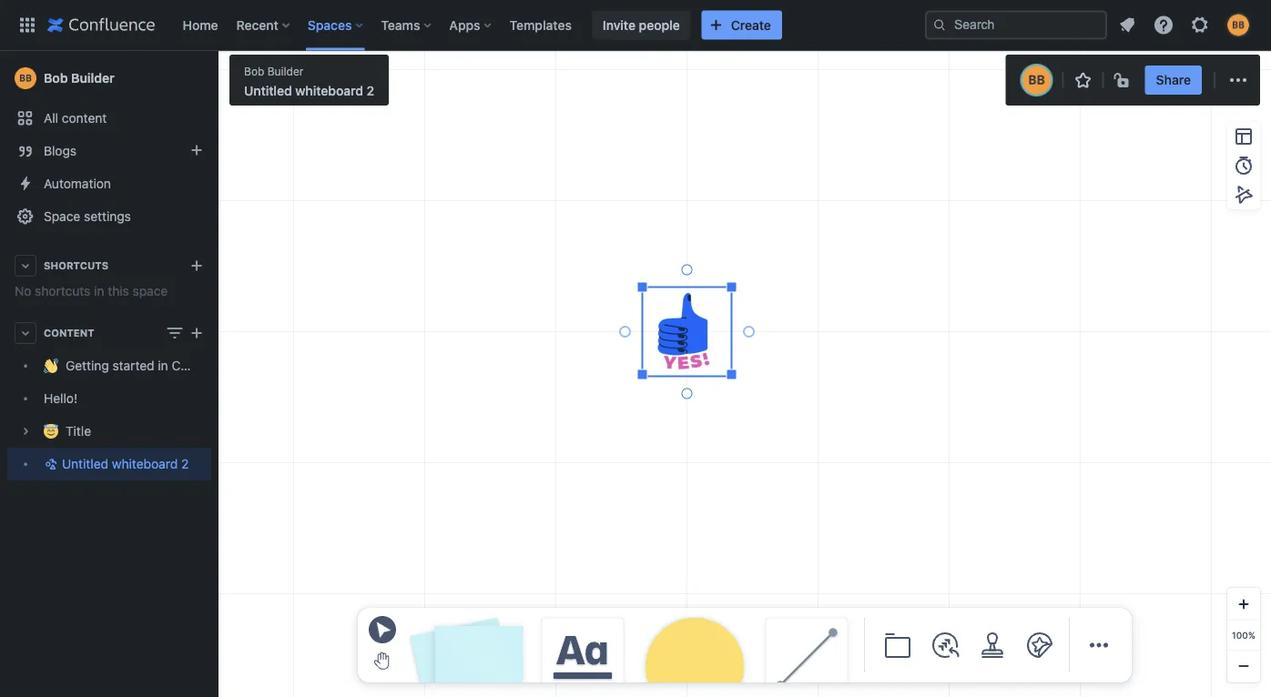 Task type: describe. For each thing, give the bounding box(es) containing it.
space settings link
[[7, 200, 211, 233]]

getting started in confluence link
[[7, 350, 239, 383]]

blogs
[[44, 143, 77, 159]]

apps
[[449, 17, 481, 32]]

banner containing home
[[0, 0, 1272, 51]]

bob builder image
[[1023, 66, 1052, 95]]

automation link
[[7, 168, 211, 200]]

builder for bob builder untitled whiteboard 2
[[268, 65, 304, 77]]

tree inside space element
[[7, 350, 239, 481]]

getting
[[66, 358, 109, 373]]

star image
[[1073, 69, 1095, 91]]

apps button
[[444, 10, 499, 40]]

whiteboard inside space element
[[112, 457, 178, 472]]

home
[[183, 17, 218, 32]]

content
[[62, 111, 107, 126]]

0 horizontal spatial bob builder link
[[7, 60, 211, 97]]

create content image
[[186, 323, 208, 344]]

content
[[44, 328, 94, 339]]

shortcuts
[[44, 260, 109, 272]]

recent button
[[231, 10, 297, 40]]

no restrictions image
[[1113, 69, 1135, 91]]

no shortcuts in this space
[[15, 284, 168, 299]]

title
[[66, 424, 91, 439]]

search image
[[933, 18, 947, 32]]

notification icon image
[[1117, 14, 1139, 36]]

content button
[[7, 317, 211, 350]]

share
[[1157, 72, 1192, 87]]

teams button
[[376, 10, 439, 40]]

space element
[[0, 51, 239, 698]]

started
[[113, 358, 154, 373]]

bob for bob builder untitled whiteboard 2
[[244, 65, 265, 77]]

in for shortcuts
[[94, 284, 104, 299]]

invite
[[603, 17, 636, 32]]

untitled whiteboard 2 link
[[7, 448, 211, 481]]

create a blog image
[[186, 139, 208, 161]]

hello! link
[[7, 383, 211, 415]]

invite people button
[[592, 10, 691, 40]]

builder for bob builder
[[71, 71, 115, 86]]

this
[[108, 284, 129, 299]]

space
[[44, 209, 80, 224]]

untitled whiteboard 2
[[62, 457, 189, 472]]

all
[[44, 111, 58, 126]]

confluence
[[172, 358, 239, 373]]

blogs link
[[7, 135, 211, 168]]

collapse sidebar image
[[199, 60, 239, 97]]

title link
[[7, 415, 211, 448]]

more actions image
[[1228, 69, 1250, 91]]

whiteboard inside bob builder untitled whiteboard 2
[[295, 83, 363, 98]]

teams
[[381, 17, 420, 32]]

space
[[133, 284, 168, 299]]

appswitcher icon image
[[16, 14, 38, 36]]

in for started
[[158, 358, 168, 373]]

all content
[[44, 111, 107, 126]]

1 horizontal spatial bob builder link
[[244, 63, 304, 79]]

bob builder untitled whiteboard 2
[[244, 65, 375, 98]]

spaces button
[[302, 10, 370, 40]]



Task type: locate. For each thing, give the bounding box(es) containing it.
people
[[639, 17, 680, 32]]

bob up 'all'
[[44, 71, 68, 86]]

bob builder link down recent dropdown button
[[244, 63, 304, 79]]

1 horizontal spatial bob
[[244, 65, 265, 77]]

whiteboard
[[295, 83, 363, 98], [112, 457, 178, 472]]

builder inside bob builder untitled whiteboard 2
[[268, 65, 304, 77]]

share button
[[1146, 66, 1203, 95]]

whiteboard down the spaces
[[295, 83, 363, 98]]

tree containing getting started in confluence
[[7, 350, 239, 481]]

settings
[[84, 209, 131, 224]]

hello!
[[44, 391, 78, 406]]

1 vertical spatial 2
[[181, 457, 189, 472]]

0 horizontal spatial in
[[94, 284, 104, 299]]

untitled inside bob builder untitled whiteboard 2
[[244, 83, 292, 98]]

space settings
[[44, 209, 131, 224]]

2 inside bob builder untitled whiteboard 2
[[367, 83, 375, 98]]

in right started
[[158, 358, 168, 373]]

bob for bob builder
[[44, 71, 68, 86]]

bob right collapse sidebar image
[[244, 65, 265, 77]]

create
[[731, 17, 772, 32]]

builder
[[268, 65, 304, 77], [71, 71, 115, 86]]

builder inside space element
[[71, 71, 115, 86]]

in inside getting started in confluence link
[[158, 358, 168, 373]]

Search field
[[926, 10, 1108, 40]]

bob
[[244, 65, 265, 77], [44, 71, 68, 86]]

change view image
[[164, 323, 186, 344]]

untitled inside 'tree'
[[62, 457, 108, 472]]

1 horizontal spatial untitled
[[244, 83, 292, 98]]

confluence image
[[47, 14, 155, 36], [47, 14, 155, 36]]

add shortcut image
[[186, 255, 208, 277]]

untitled down title
[[62, 457, 108, 472]]

banner
[[0, 0, 1272, 51]]

bob inside space element
[[44, 71, 68, 86]]

0 vertical spatial 2
[[367, 83, 375, 98]]

untitled
[[244, 83, 292, 98], [62, 457, 108, 472]]

invite people
[[603, 17, 680, 32]]

getting started in confluence
[[66, 358, 239, 373]]

bob builder link
[[7, 60, 211, 97], [244, 63, 304, 79]]

1 vertical spatial in
[[158, 358, 168, 373]]

untitled right collapse sidebar image
[[244, 83, 292, 98]]

templates
[[510, 17, 572, 32]]

1 horizontal spatial in
[[158, 358, 168, 373]]

builder down recent dropdown button
[[268, 65, 304, 77]]

automation
[[44, 176, 111, 191]]

0 horizontal spatial whiteboard
[[112, 457, 178, 472]]

shortcuts button
[[7, 250, 211, 282]]

2
[[367, 83, 375, 98], [181, 457, 189, 472]]

bob builder link up all content link
[[7, 60, 211, 97]]

0 horizontal spatial 2
[[181, 457, 189, 472]]

1 vertical spatial whiteboard
[[112, 457, 178, 472]]

whiteboard down title link
[[112, 457, 178, 472]]

1 horizontal spatial whiteboard
[[295, 83, 363, 98]]

2 down the spaces popup button
[[367, 83, 375, 98]]

0 vertical spatial whiteboard
[[295, 83, 363, 98]]

2 down title link
[[181, 457, 189, 472]]

0 horizontal spatial bob
[[44, 71, 68, 86]]

settings icon image
[[1190, 14, 1212, 36]]

templates link
[[504, 10, 577, 40]]

create button
[[702, 10, 782, 40]]

shortcuts
[[35, 284, 91, 299]]

in
[[94, 284, 104, 299], [158, 358, 168, 373]]

tree
[[7, 350, 239, 481]]

in left this
[[94, 284, 104, 299]]

1 vertical spatial untitled
[[62, 457, 108, 472]]

spaces
[[308, 17, 352, 32]]

0 vertical spatial untitled
[[244, 83, 292, 98]]

home link
[[177, 10, 224, 40]]

builder up content
[[71, 71, 115, 86]]

no
[[15, 284, 31, 299]]

1 horizontal spatial 2
[[367, 83, 375, 98]]

all content link
[[7, 102, 211, 135]]

recent
[[236, 17, 279, 32]]

0 horizontal spatial builder
[[71, 71, 115, 86]]

global element
[[11, 0, 926, 51]]

0 horizontal spatial untitled
[[62, 457, 108, 472]]

bob inside bob builder untitled whiteboard 2
[[244, 65, 265, 77]]

bob builder
[[44, 71, 115, 86]]

2 inside space element
[[181, 457, 189, 472]]

help icon image
[[1153, 14, 1175, 36]]

1 horizontal spatial builder
[[268, 65, 304, 77]]

0 vertical spatial in
[[94, 284, 104, 299]]



Task type: vqa. For each thing, say whether or not it's contained in the screenshot.
Space settings
yes



